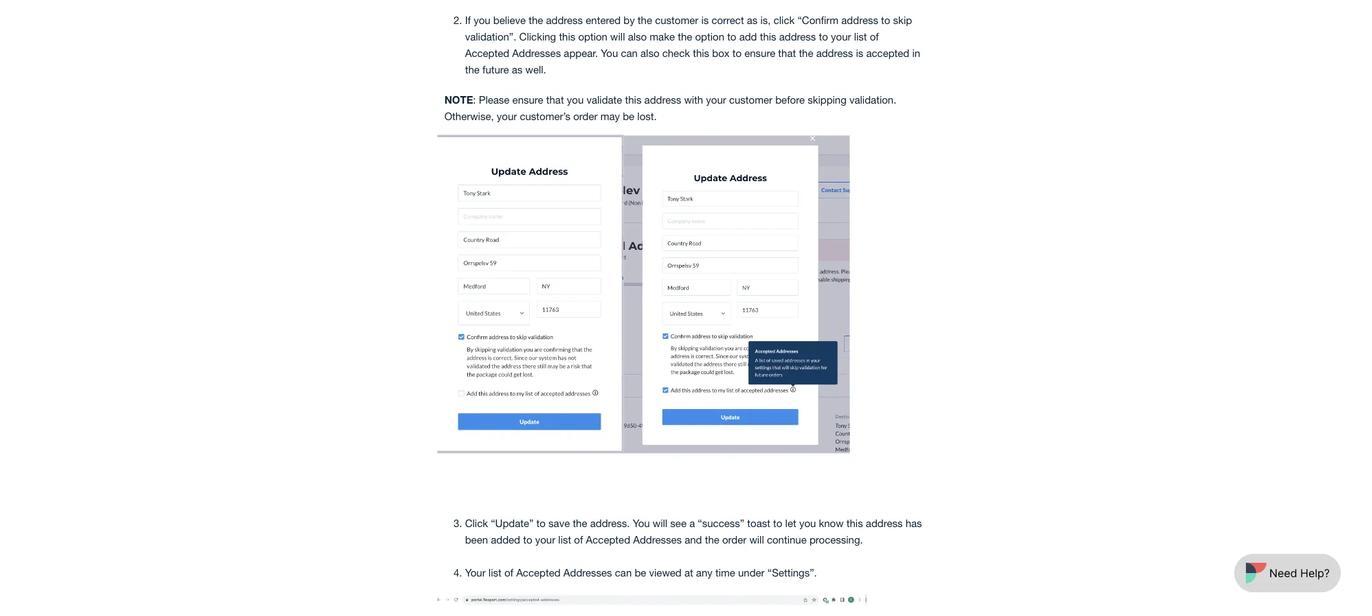Task type: describe. For each thing, give the bounding box(es) containing it.
the down "confirm on the right
[[799, 47, 813, 59]]

of inside click "update" to save the address. you will see a "success" toast to let you know this address has been added to your list of accepted addresses and the order will continue processing.
[[574, 534, 583, 546]]

list inside if you believe the address entered by the customer is correct as is, click "confirm address to skip validation". clicking this option will also make the option to add this address to your list of accepted addresses appear. you can also check this box to ensure that the address is accepted in the future as well.
[[854, 31, 867, 43]]

know
[[819, 518, 844, 530]]

"success"
[[698, 518, 744, 530]]

lost.
[[637, 110, 657, 122]]

entered
[[586, 14, 621, 26]]

box
[[712, 47, 730, 59]]

this inside click "update" to save the address. you will see a "success" toast to let you know this address has been added to your list of accepted addresses and the order will continue processing.
[[847, 518, 863, 530]]

make
[[650, 31, 675, 43]]

list inside click "update" to save the address. you will see a "success" toast to let you know this address has been added to your list of accepted addresses and the order will continue processing.
[[558, 534, 571, 546]]

before
[[775, 94, 805, 106]]

this up the appear.
[[559, 31, 575, 43]]

this inside : please ensure that you validate this address with your customer before skipping validation. otherwise, your customer's order may be lost.
[[625, 94, 642, 106]]

the right by
[[638, 14, 652, 26]]

your right the with
[[706, 94, 726, 106]]

clicking
[[519, 31, 556, 43]]

1 vertical spatial can
[[615, 567, 632, 579]]

the up check
[[678, 31, 692, 43]]

that inside if you believe the address entered by the customer is correct as is, click "confirm address to skip validation". clicking this option will also make the option to add this address to your list of accepted addresses appear. you can also check this box to ensure that the address is accepted in the future as well.
[[778, 47, 796, 59]]

a
[[689, 518, 695, 530]]

under
[[738, 567, 765, 579]]

1 vertical spatial will
[[653, 518, 668, 530]]

well.
[[525, 64, 546, 76]]

to left save
[[537, 518, 546, 530]]

see
[[670, 518, 687, 530]]

addresses inside click "update" to save the address. you will see a "success" toast to let you know this address has been added to your list of accepted addresses and the order will continue processing.
[[633, 534, 682, 546]]

address down click
[[779, 31, 816, 43]]

click
[[774, 14, 795, 26]]

can inside if you believe the address entered by the customer is correct as is, click "confirm address to skip validation". clicking this option will also make the option to add this address to your list of accepted addresses appear. you can also check this box to ensure that the address is accepted in the future as well.
[[621, 47, 638, 59]]

your inside if you believe the address entered by the customer is correct as is, click "confirm address to skip validation". clicking this option will also make the option to add this address to your list of accepted addresses appear. you can also check this box to ensure that the address is accepted in the future as well.
[[831, 31, 851, 43]]

this down is,
[[760, 31, 776, 43]]

order inside : please ensure that you validate this address with your customer before skipping validation. otherwise, your customer's order may be lost.
[[573, 110, 598, 122]]

if you believe the address entered by the customer is correct as is, click "confirm address to skip validation". clicking this option will also make the option to add this address to your list of accepted addresses appear. you can also check this box to ensure that the address is accepted in the future as well.
[[465, 14, 920, 76]]

your down please
[[497, 110, 517, 122]]

toast
[[747, 518, 770, 530]]

click
[[465, 518, 488, 530]]

you inside click "update" to save the address. you will see a "success" toast to let you know this address has been added to your list of accepted addresses and the order will continue processing.
[[633, 518, 650, 530]]

viewed
[[649, 567, 682, 579]]

ensure inside : please ensure that you validate this address with your customer before skipping validation. otherwise, your customer's order may be lost.
[[512, 94, 543, 106]]

0 vertical spatial also
[[628, 31, 647, 43]]

added
[[491, 534, 520, 546]]

your
[[465, 567, 486, 579]]

customer inside : please ensure that you validate this address with your customer before skipping validation. otherwise, your customer's order may be lost.
[[729, 94, 773, 106]]

future
[[482, 64, 509, 76]]

:
[[473, 94, 476, 106]]

let
[[785, 518, 796, 530]]

0 vertical spatial is
[[701, 14, 709, 26]]

your inside click "update" to save the address. you will see a "success" toast to let you know this address has been added to your list of accepted addresses and the order will continue processing.
[[535, 534, 555, 546]]

2 horizontal spatial will
[[749, 534, 764, 546]]

addresses inside if you believe the address entered by the customer is correct as is, click "confirm address to skip validation". clicking this option will also make the option to add this address to your list of accepted addresses appear. you can also check this box to ensure that the address is accepted in the future as well.
[[512, 47, 561, 59]]

validation.
[[850, 94, 897, 106]]

address inside click "update" to save the address. you will see a "success" toast to let you know this address has been added to your list of accepted addresses and the order will continue processing.
[[866, 518, 903, 530]]

be inside : please ensure that you validate this address with your customer before skipping validation. otherwise, your customer's order may be lost.
[[623, 110, 635, 122]]

address up clicking
[[546, 14, 583, 26]]

you inside if you believe the address entered by the customer is correct as is, click "confirm address to skip validation". clicking this option will also make the option to add this address to your list of accepted addresses appear. you can also check this box to ensure that the address is accepted in the future as well.
[[601, 47, 618, 59]]

the left 'future'
[[465, 64, 480, 76]]

accepted
[[866, 47, 910, 59]]

the right save
[[573, 518, 587, 530]]



Task type: vqa. For each thing, say whether or not it's contained in the screenshot.
Your list of Accepted Addresses can be viewed at any time under "Settings".
yes



Task type: locate. For each thing, give the bounding box(es) containing it.
add
[[739, 31, 757, 43]]

you inside : please ensure that you validate this address with your customer before skipping validation. otherwise, your customer's order may be lost.
[[567, 94, 584, 106]]

1 vertical spatial order
[[722, 534, 747, 546]]

accepted inside click "update" to save the address. you will see a "success" toast to let you know this address has been added to your list of accepted addresses and the order will continue processing.
[[586, 534, 630, 546]]

to right the 'added'
[[523, 534, 532, 546]]

will inside if you believe the address entered by the customer is correct as is, click "confirm address to skip validation". clicking this option will also make the option to add this address to your list of accepted addresses appear. you can also check this box to ensure that the address is accepted in the future as well.
[[610, 31, 625, 43]]

0 horizontal spatial that
[[546, 94, 564, 106]]

0 horizontal spatial accepted
[[465, 47, 509, 59]]

as
[[747, 14, 758, 26], [512, 64, 523, 76]]

"confirm
[[798, 14, 839, 26]]

: please ensure that you validate this address with your customer before skipping validation. otherwise, your customer's order may be lost.
[[444, 94, 897, 122]]

1 vertical spatial accepted
[[586, 534, 630, 546]]

1 horizontal spatial you
[[633, 518, 650, 530]]

will left see
[[653, 518, 668, 530]]

0 horizontal spatial you
[[601, 47, 618, 59]]

addresses
[[512, 47, 561, 59], [633, 534, 682, 546], [563, 567, 612, 579]]

accepted down the 'added'
[[516, 567, 561, 579]]

accepted down validation".
[[465, 47, 509, 59]]

address right "confirm on the right
[[842, 14, 878, 26]]

1 horizontal spatial order
[[722, 534, 747, 546]]

1 horizontal spatial option
[[695, 31, 724, 43]]

address inside : please ensure that you validate this address with your customer before skipping validation. otherwise, your customer's order may be lost.
[[644, 94, 681, 106]]

address
[[546, 14, 583, 26], [842, 14, 878, 26], [779, 31, 816, 43], [816, 47, 853, 59], [644, 94, 681, 106], [866, 518, 903, 530]]

correct
[[712, 14, 744, 26]]

and
[[685, 534, 702, 546]]

0 vertical spatial list
[[854, 31, 867, 43]]

as left is,
[[747, 14, 758, 26]]

"settings".
[[768, 567, 817, 579]]

2 horizontal spatial accepted
[[586, 534, 630, 546]]

been
[[465, 534, 488, 546]]

1 vertical spatial customer
[[729, 94, 773, 106]]

the up clicking
[[529, 14, 543, 26]]

2 vertical spatial will
[[749, 534, 764, 546]]

to left add
[[727, 31, 736, 43]]

1 vertical spatial you
[[567, 94, 584, 106]]

may
[[601, 110, 620, 122]]

customer inside if you believe the address entered by the customer is correct as is, click "confirm address to skip validation". clicking this option will also make the option to add this address to your list of accepted addresses appear. you can also check this box to ensure that the address is accepted in the future as well.
[[655, 14, 698, 26]]

ensure down add
[[745, 47, 775, 59]]

validation".
[[465, 31, 516, 43]]

your down save
[[535, 534, 555, 546]]

0 horizontal spatial you
[[474, 14, 491, 26]]

skipping
[[808, 94, 847, 106]]

2 horizontal spatial list
[[854, 31, 867, 43]]

address up lost.
[[644, 94, 681, 106]]

1 vertical spatial that
[[546, 94, 564, 106]]

list up accepted
[[854, 31, 867, 43]]

believe
[[493, 14, 526, 26]]

option
[[578, 31, 608, 43], [695, 31, 724, 43]]

order inside click "update" to save the address. you will see a "success" toast to let you know this address has been added to your list of accepted addresses and the order will continue processing.
[[722, 534, 747, 546]]

1 option from the left
[[578, 31, 608, 43]]

0 horizontal spatial option
[[578, 31, 608, 43]]

continue
[[767, 534, 807, 546]]

1 vertical spatial as
[[512, 64, 523, 76]]

is left accepted
[[856, 47, 863, 59]]

2 option from the left
[[695, 31, 724, 43]]

at
[[685, 567, 693, 579]]

you inside if you believe the address entered by the customer is correct as is, click "confirm address to skip validation". clicking this option will also make the option to add this address to your list of accepted addresses appear. you can also check this box to ensure that the address is accepted in the future as well.
[[474, 14, 491, 26]]

accepted inside if you believe the address entered by the customer is correct as is, click "confirm address to skip validation". clicking this option will also make the option to add this address to your list of accepted addresses appear. you can also check this box to ensure that the address is accepted in the future as well.
[[465, 47, 509, 59]]

"update"
[[491, 518, 534, 530]]

customer's
[[520, 110, 571, 122]]

0 horizontal spatial order
[[573, 110, 598, 122]]

1 horizontal spatial of
[[574, 534, 583, 546]]

0 vertical spatial order
[[573, 110, 598, 122]]

1 horizontal spatial accepted
[[516, 567, 561, 579]]

2 vertical spatial of
[[504, 567, 513, 579]]

accepted down address.
[[586, 534, 630, 546]]

1 horizontal spatial addresses
[[563, 567, 612, 579]]

0 vertical spatial customer
[[655, 14, 698, 26]]

is left correct
[[701, 14, 709, 26]]

that up customer's
[[546, 94, 564, 106]]

skip
[[893, 14, 912, 26]]

also down by
[[628, 31, 647, 43]]

0 horizontal spatial customer
[[655, 14, 698, 26]]

any
[[696, 567, 713, 579]]

address.
[[590, 518, 630, 530]]

ensure up customer's
[[512, 94, 543, 106]]

appear.
[[564, 47, 598, 59]]

0 vertical spatial that
[[778, 47, 796, 59]]

time
[[715, 567, 735, 579]]

0 horizontal spatial will
[[610, 31, 625, 43]]

be left viewed
[[635, 567, 646, 579]]

1 horizontal spatial customer
[[729, 94, 773, 106]]

1 vertical spatial list
[[558, 534, 571, 546]]

be
[[623, 110, 635, 122], [635, 567, 646, 579]]

address left the 'has'
[[866, 518, 903, 530]]

1 vertical spatial ensure
[[512, 94, 543, 106]]

this right "know"
[[847, 518, 863, 530]]

the
[[529, 14, 543, 26], [638, 14, 652, 26], [678, 31, 692, 43], [799, 47, 813, 59], [465, 64, 480, 76], [573, 518, 587, 530], [705, 534, 719, 546]]

click "update" to save the address. you will see a "success" toast to let you know this address has been added to your list of accepted addresses and the order will continue processing.
[[465, 518, 922, 546]]

accepted
[[465, 47, 509, 59], [586, 534, 630, 546], [516, 567, 561, 579]]

will down by
[[610, 31, 625, 43]]

0 horizontal spatial of
[[504, 567, 513, 579]]

customer up make
[[655, 14, 698, 26]]

check
[[662, 47, 690, 59]]

2 horizontal spatial addresses
[[633, 534, 682, 546]]

address down "confirm on the right
[[816, 47, 853, 59]]

option up box
[[695, 31, 724, 43]]

that
[[778, 47, 796, 59], [546, 94, 564, 106]]

0 vertical spatial addresses
[[512, 47, 561, 59]]

2 vertical spatial accepted
[[516, 567, 561, 579]]

0 horizontal spatial as
[[512, 64, 523, 76]]

with
[[684, 94, 703, 106]]

you
[[474, 14, 491, 26], [567, 94, 584, 106], [799, 518, 816, 530]]

in
[[912, 47, 920, 59]]

you inside click "update" to save the address. you will see a "success" toast to let you know this address has been added to your list of accepted addresses and the order will continue processing.
[[799, 518, 816, 530]]

0 vertical spatial of
[[870, 31, 879, 43]]

0 vertical spatial as
[[747, 14, 758, 26]]

1 vertical spatial is
[[856, 47, 863, 59]]

to
[[881, 14, 890, 26], [727, 31, 736, 43], [819, 31, 828, 43], [732, 47, 742, 59], [537, 518, 546, 530], [773, 518, 782, 530], [523, 534, 532, 546]]

0 horizontal spatial ensure
[[512, 94, 543, 106]]

1 vertical spatial be
[[635, 567, 646, 579]]

2 horizontal spatial you
[[799, 518, 816, 530]]

you right if
[[474, 14, 491, 26]]

0 vertical spatial accepted
[[465, 47, 509, 59]]

list down save
[[558, 534, 571, 546]]

1 horizontal spatial you
[[567, 94, 584, 106]]

1 horizontal spatial that
[[778, 47, 796, 59]]

processing.
[[810, 534, 863, 546]]

otherwise,
[[444, 110, 494, 122]]

will down toast
[[749, 534, 764, 546]]

0 horizontal spatial is
[[701, 14, 709, 26]]

1 horizontal spatial list
[[558, 534, 571, 546]]

you
[[601, 47, 618, 59], [633, 518, 650, 530]]

0 vertical spatial you
[[601, 47, 618, 59]]

is
[[701, 14, 709, 26], [856, 47, 863, 59]]

your list of accepted addresses can be viewed at any time under "settings".
[[465, 567, 820, 579]]

you right let
[[799, 518, 816, 530]]

can
[[621, 47, 638, 59], [615, 567, 632, 579]]

1 horizontal spatial is
[[856, 47, 863, 59]]

you right the appear.
[[601, 47, 618, 59]]

option down entered
[[578, 31, 608, 43]]

addresses up well.
[[512, 47, 561, 59]]

of
[[870, 31, 879, 43], [574, 534, 583, 546], [504, 567, 513, 579]]

also down make
[[641, 47, 660, 59]]

to left skip
[[881, 14, 890, 26]]

2 vertical spatial addresses
[[563, 567, 612, 579]]

to right box
[[732, 47, 742, 59]]

to left let
[[773, 518, 782, 530]]

1 horizontal spatial as
[[747, 14, 758, 26]]

you left validate
[[567, 94, 584, 106]]

customer left the before
[[729, 94, 773, 106]]

note
[[444, 94, 473, 106]]

save
[[549, 518, 570, 530]]

0 vertical spatial will
[[610, 31, 625, 43]]

1 vertical spatial addresses
[[633, 534, 682, 546]]

ensure
[[745, 47, 775, 59], [512, 94, 543, 106]]

the down "success"
[[705, 534, 719, 546]]

by
[[624, 14, 635, 26]]

customer
[[655, 14, 698, 26], [729, 94, 773, 106]]

0 vertical spatial ensure
[[745, 47, 775, 59]]

0 horizontal spatial list
[[489, 567, 502, 579]]

as left well.
[[512, 64, 523, 76]]

addresses down see
[[633, 534, 682, 546]]

your down "confirm on the right
[[831, 31, 851, 43]]

order
[[573, 110, 598, 122], [722, 534, 747, 546]]

this up lost.
[[625, 94, 642, 106]]

you right address.
[[633, 518, 650, 530]]

0 vertical spatial be
[[623, 110, 635, 122]]

list right your
[[489, 567, 502, 579]]

that down click
[[778, 47, 796, 59]]

1 vertical spatial of
[[574, 534, 583, 546]]

2 vertical spatial list
[[489, 567, 502, 579]]

list
[[854, 31, 867, 43], [558, 534, 571, 546], [489, 567, 502, 579]]

that inside : please ensure that you validate this address with your customer before skipping validation. otherwise, your customer's order may be lost.
[[546, 94, 564, 106]]

of inside if you believe the address entered by the customer is correct as is, click "confirm address to skip validation". clicking this option will also make the option to add this address to your list of accepted addresses appear. you can also check this box to ensure that the address is accepted in the future as well.
[[870, 31, 879, 43]]

if
[[465, 14, 471, 26]]

2 vertical spatial you
[[799, 518, 816, 530]]

1 horizontal spatial will
[[653, 518, 668, 530]]

validate
[[587, 94, 622, 106]]

has
[[906, 518, 922, 530]]

is,
[[761, 14, 771, 26]]

2 horizontal spatial of
[[870, 31, 879, 43]]

please
[[479, 94, 510, 106]]

0 horizontal spatial addresses
[[512, 47, 561, 59]]

also
[[628, 31, 647, 43], [641, 47, 660, 59]]

ensure inside if you believe the address entered by the customer is correct as is, click "confirm address to skip validation". clicking this option will also make the option to add this address to your list of accepted addresses appear. you can also check this box to ensure that the address is accepted in the future as well.
[[745, 47, 775, 59]]

to down "confirm on the right
[[819, 31, 828, 43]]

this
[[559, 31, 575, 43], [760, 31, 776, 43], [693, 47, 709, 59], [625, 94, 642, 106], [847, 518, 863, 530]]

your
[[831, 31, 851, 43], [706, 94, 726, 106], [497, 110, 517, 122], [535, 534, 555, 546]]

will
[[610, 31, 625, 43], [653, 518, 668, 530], [749, 534, 764, 546]]

order down "success"
[[722, 534, 747, 546]]

1 vertical spatial you
[[633, 518, 650, 530]]

be right may
[[623, 110, 635, 122]]

0 vertical spatial can
[[621, 47, 638, 59]]

0 vertical spatial you
[[474, 14, 491, 26]]

can down by
[[621, 47, 638, 59]]

1 vertical spatial also
[[641, 47, 660, 59]]

addresses down address.
[[563, 567, 612, 579]]

can left viewed
[[615, 567, 632, 579]]

order left may
[[573, 110, 598, 122]]

1 horizontal spatial ensure
[[745, 47, 775, 59]]

this left box
[[693, 47, 709, 59]]



